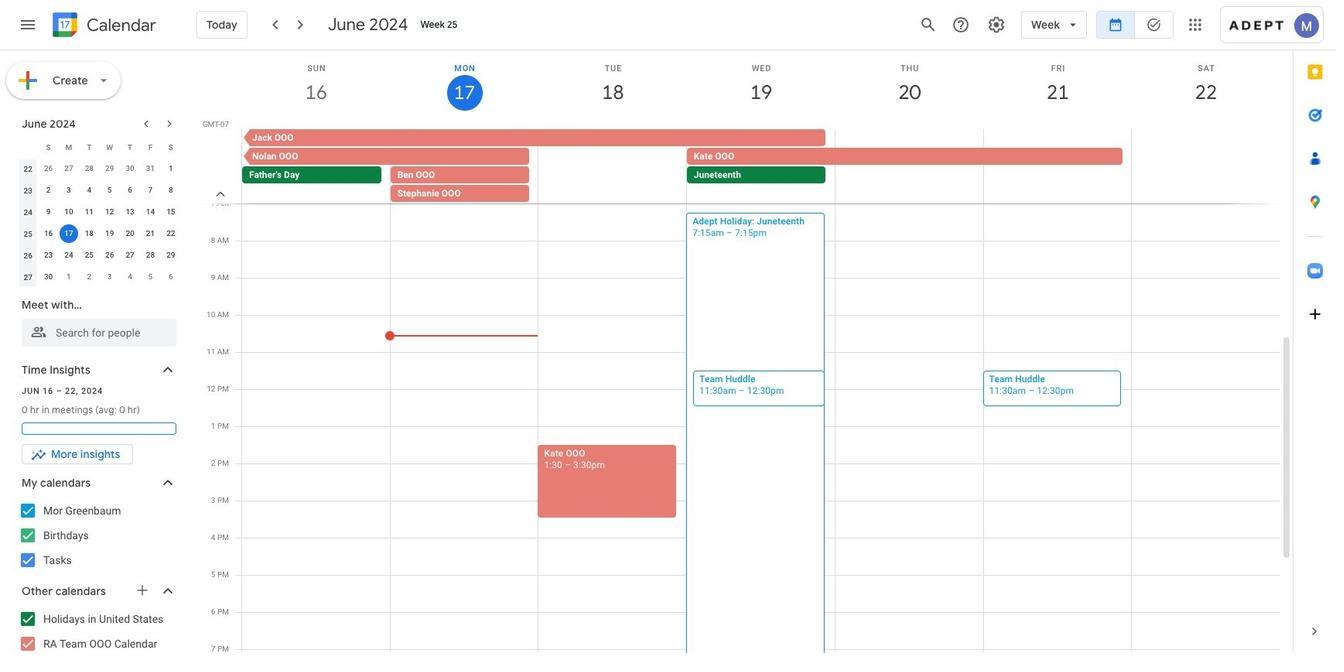 Task type: vqa. For each thing, say whether or not it's contained in the screenshot.
search field
yes



Task type: locate. For each thing, give the bounding box(es) containing it.
june 2024 grid
[[15, 136, 181, 288]]

tab list
[[1294, 50, 1337, 610]]

july 4 element
[[121, 268, 139, 286]]

4 element
[[80, 181, 99, 200]]

None search field
[[0, 291, 192, 347]]

july 2 element
[[80, 268, 99, 286]]

cell inside june 2024 grid
[[59, 223, 79, 245]]

6 element
[[121, 181, 139, 200]]

may 31 element
[[141, 159, 160, 178]]

row group
[[18, 158, 181, 288]]

july 6 element
[[162, 268, 180, 286]]

column header inside june 2024 grid
[[18, 136, 38, 158]]

may 28 element
[[80, 159, 99, 178]]

20 element
[[121, 224, 139, 243]]

21 element
[[141, 224, 160, 243]]

18 element
[[80, 224, 99, 243]]

19 element
[[100, 224, 119, 243]]

9 element
[[39, 203, 58, 221]]

column header
[[18, 136, 38, 158]]

may 27 element
[[60, 159, 78, 178]]

25 element
[[80, 246, 99, 265]]

10 element
[[60, 203, 78, 221]]

grid
[[198, 50, 1293, 653]]

15 element
[[162, 203, 180, 221]]

heading
[[84, 16, 156, 34]]

5 element
[[100, 181, 119, 200]]

1 element
[[162, 159, 180, 178]]

may 29 element
[[100, 159, 119, 178]]

27 element
[[121, 246, 139, 265]]

11 element
[[80, 203, 99, 221]]

cell
[[836, 114, 984, 126], [984, 114, 1133, 126], [242, 129, 835, 204], [391, 129, 539, 204], [539, 129, 687, 204], [687, 129, 1132, 204], [835, 129, 984, 204], [984, 129, 1132, 204], [1132, 129, 1280, 204], [59, 223, 79, 245]]

22 element
[[162, 224, 180, 243]]

add other calendars image
[[135, 583, 150, 598]]

july 1 element
[[60, 268, 78, 286]]

settings menu image
[[988, 15, 1006, 34]]

row
[[235, 101, 1293, 139], [235, 129, 1293, 204], [18, 136, 181, 158], [18, 158, 181, 180], [18, 180, 181, 201], [18, 201, 181, 223], [18, 223, 181, 245], [18, 245, 181, 266], [18, 266, 181, 288]]



Task type: describe. For each thing, give the bounding box(es) containing it.
8 element
[[162, 181, 180, 200]]

may 26 element
[[39, 159, 58, 178]]

17, today element
[[60, 224, 78, 243]]

12 element
[[100, 203, 119, 221]]

Search for people to meet text field
[[31, 319, 167, 347]]

my calendars list
[[3, 498, 192, 573]]

sunday, june 16 element
[[242, 50, 391, 115]]

calendar element
[[50, 9, 156, 43]]

july 5 element
[[141, 268, 160, 286]]

july 3 element
[[100, 268, 119, 286]]

16 element
[[39, 224, 58, 243]]

14 element
[[141, 203, 160, 221]]

tuesday, june 18 element
[[539, 50, 687, 115]]

friday, june 21 element
[[984, 50, 1133, 115]]

7 element
[[141, 181, 160, 200]]

main drawer image
[[19, 15, 37, 34]]

30 element
[[39, 268, 58, 286]]

28 element
[[141, 246, 160, 265]]

thursday, june 20 element
[[836, 50, 984, 115]]

2 element
[[39, 181, 58, 200]]

heading inside calendar element
[[84, 16, 156, 34]]

other calendars list
[[3, 607, 192, 653]]

row group inside june 2024 grid
[[18, 158, 181, 288]]

13 element
[[121, 203, 139, 221]]

23 element
[[39, 246, 58, 265]]

26 element
[[100, 246, 119, 265]]

saturday, june 22 element
[[1133, 50, 1281, 115]]

24 element
[[60, 246, 78, 265]]

may 30 element
[[121, 159, 139, 178]]

29 element
[[162, 246, 180, 265]]

monday, june 17, today element
[[391, 50, 539, 115]]

wednesday, june 19 element
[[687, 50, 836, 115]]

3 element
[[60, 181, 78, 200]]



